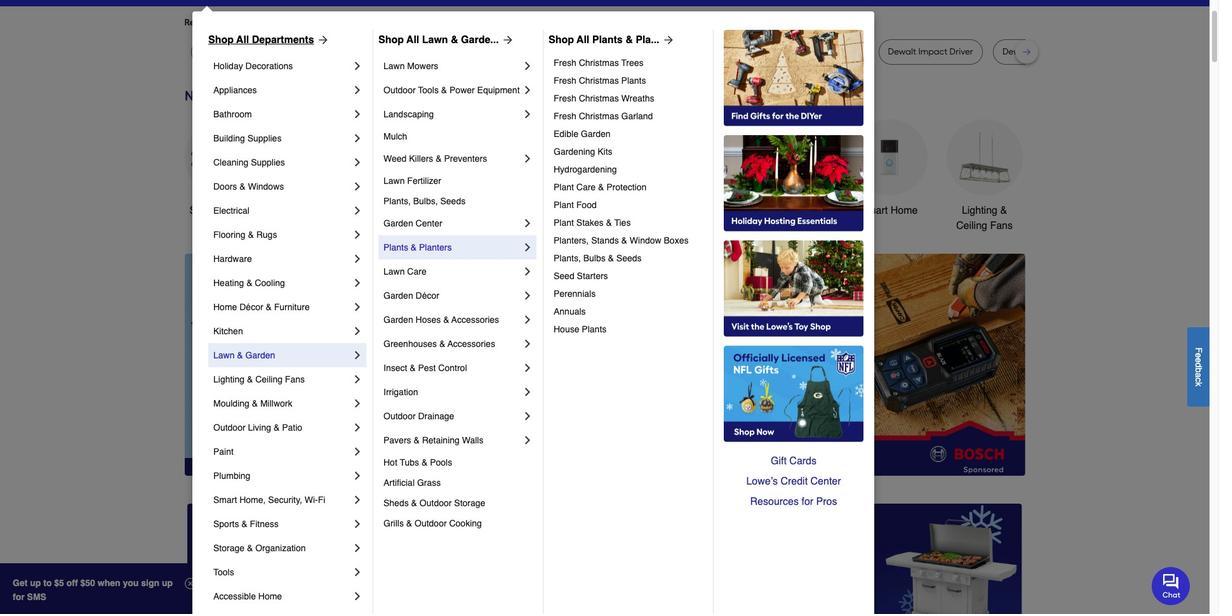 Task type: describe. For each thing, give the bounding box(es) containing it.
christmas for plants
[[579, 76, 619, 86]]

drill for dewalt drill
[[760, 46, 775, 57]]

0 vertical spatial accessories
[[451, 315, 499, 325]]

organization
[[255, 543, 306, 554]]

flooring
[[213, 230, 245, 240]]

chevron right image for lighting & ceiling fans
[[351, 373, 364, 386]]

paint link
[[213, 440, 351, 464]]

b
[[1194, 368, 1204, 373]]

dewalt drill
[[729, 46, 775, 57]]

dewalt for dewalt impact driver
[[888, 46, 916, 57]]

1 horizontal spatial lighting
[[962, 205, 997, 216]]

care for plant
[[576, 182, 596, 192]]

& inside outdoor tools & equipment
[[728, 205, 735, 216]]

scroll to item #2 element
[[683, 452, 716, 460]]

house
[[554, 324, 579, 335]]

planters, stands & window boxes link
[[554, 232, 704, 250]]

shop for shop all departments
[[208, 34, 234, 46]]

0 vertical spatial lighting & ceiling fans link
[[946, 119, 1023, 234]]

0 horizontal spatial fans
[[285, 375, 305, 385]]

cooling
[[255, 278, 285, 288]]

up to 30 percent off select grills and accessories. image
[[758, 504, 1023, 615]]

christmas decorations
[[481, 205, 535, 232]]

pavers
[[383, 436, 411, 446]]

home for smart home
[[891, 205, 918, 216]]

dewalt impact driver
[[888, 46, 973, 57]]

pools
[[430, 458, 452, 468]]

chevron right image for irrigation
[[521, 386, 534, 399]]

lawn for lawn care
[[383, 267, 405, 277]]

smart for smart home, security, wi-fi
[[213, 495, 237, 505]]

mowers
[[407, 61, 438, 71]]

building supplies
[[213, 133, 282, 143]]

dewalt for dewalt drill
[[729, 46, 757, 57]]

3 driver from the left
[[949, 46, 973, 57]]

off
[[67, 578, 78, 589]]

chevron right image for outdoor drainage
[[521, 410, 534, 423]]

fresh christmas garland link
[[554, 107, 704, 125]]

flooring & rugs
[[213, 230, 277, 240]]

center inside "link"
[[810, 476, 841, 488]]

chevron right image for appliances
[[351, 84, 364, 97]]

1 horizontal spatial fans
[[990, 220, 1013, 232]]

0 horizontal spatial center
[[416, 218, 442, 229]]

holiday decorations link
[[213, 54, 351, 78]]

3 bit from the left
[[620, 46, 630, 57]]

garden for garden hoses & accessories
[[383, 315, 413, 325]]

impact for impact driver bit
[[506, 46, 535, 57]]

1 horizontal spatial lighting & ceiling fans
[[956, 205, 1013, 232]]

plant stakes & ties
[[554, 218, 631, 228]]

chevron right image for garden center
[[521, 217, 534, 230]]

plant for plant food
[[554, 200, 574, 210]]

dewalt drill bit set
[[1002, 46, 1076, 57]]

garden inside lawn & garden link
[[245, 350, 275, 361]]

shop all lawn & garde... link
[[378, 32, 514, 48]]

get up to $5 off $50 when you sign up for sms
[[13, 578, 173, 603]]

shop all deals
[[189, 205, 256, 216]]

1 horizontal spatial seeds
[[616, 253, 642, 263]]

starters
[[577, 271, 608, 281]]

chevron right image for home décor & furniture
[[351, 301, 364, 314]]

a
[[1194, 373, 1204, 378]]

hoses
[[416, 315, 441, 325]]

décor for lawn
[[416, 291, 439, 301]]

garden inside edible garden link
[[581, 129, 610, 139]]

recommended searches for you heading
[[184, 17, 1025, 29]]

equipment inside outdoor tools & equipment
[[674, 220, 723, 232]]

faucets
[[604, 205, 640, 216]]

chevron right image for landscaping
[[521, 108, 534, 121]]

furniture
[[274, 302, 310, 312]]

windows
[[248, 182, 284, 192]]

1 vertical spatial storage
[[213, 543, 244, 554]]

plants, bulbs & seeds link
[[554, 250, 704, 267]]

chevron right image for lawn mowers
[[521, 60, 534, 72]]

up to 35 percent off select small appliances. image
[[472, 504, 737, 615]]

fitness
[[250, 519, 279, 530]]

plant for plant stakes & ties
[[554, 218, 574, 228]]

holiday decorations
[[213, 61, 293, 71]]

credit
[[781, 476, 808, 488]]

chevron right image for kitchen
[[351, 325, 364, 338]]

living
[[248, 423, 271, 433]]

plants down recommended searches for you heading
[[592, 34, 623, 46]]

chevron right image for garden décor
[[521, 290, 534, 302]]

1 e from the top
[[1194, 353, 1204, 358]]

when
[[98, 578, 120, 589]]

3 impact from the left
[[918, 46, 947, 57]]

smart home
[[861, 205, 918, 216]]

deals
[[230, 205, 256, 216]]

care for lawn
[[407, 267, 426, 277]]

shop all plants & pla... link
[[549, 32, 675, 48]]

chevron right image for lawn & garden
[[351, 349, 364, 362]]

shop all departments link
[[208, 32, 329, 48]]

arrow left image
[[421, 365, 433, 378]]

chevron right image for moulding & millwork
[[351, 397, 364, 410]]

artificial
[[383, 478, 415, 488]]

drainage
[[418, 411, 454, 422]]

plants right "house"
[[582, 324, 607, 335]]

bulbs
[[583, 253, 606, 263]]

chevron right image for outdoor living & patio
[[351, 422, 364, 434]]

suggestions
[[348, 17, 398, 28]]

kits
[[598, 147, 612, 157]]

christmas inside christmas decorations
[[485, 205, 531, 216]]

chevron right image for garden hoses & accessories
[[521, 314, 534, 326]]

killers
[[409, 154, 433, 164]]

annuals
[[554, 307, 586, 317]]

c
[[1194, 378, 1204, 382]]

driver for impact driver bit
[[537, 46, 561, 57]]

grills
[[383, 519, 404, 529]]

storage & organization link
[[213, 536, 351, 561]]

more suggestions for you link
[[325, 17, 438, 29]]

chevron right image for storage & organization
[[351, 542, 364, 555]]

advertisement region
[[410, 254, 1025, 479]]

2 e from the top
[[1194, 358, 1204, 363]]

& inside "link"
[[598, 182, 604, 192]]

chevron right image for plants & planters
[[521, 241, 534, 254]]

0 horizontal spatial ceiling
[[255, 375, 283, 385]]

1 vertical spatial arrow right image
[[1002, 365, 1014, 378]]

outdoor tools & power equipment
[[383, 85, 520, 95]]

tubs
[[400, 458, 419, 468]]

departments
[[252, 34, 314, 46]]

outdoor for outdoor tools & equipment
[[662, 205, 699, 216]]

plants up the lawn care
[[383, 243, 408, 253]]

2 set from the left
[[1062, 46, 1076, 57]]

resources
[[750, 496, 799, 508]]

lawn up mowers
[[422, 34, 448, 46]]

visit the lowe's toy shop. image
[[724, 241, 863, 337]]

gardening kits
[[554, 147, 612, 157]]

home décor & furniture link
[[213, 295, 351, 319]]

2 up from the left
[[162, 578, 173, 589]]

plumbing link
[[213, 464, 351, 488]]

tools inside outdoor tools & power equipment link
[[418, 85, 439, 95]]

lawn care
[[383, 267, 426, 277]]

house plants link
[[554, 321, 704, 338]]

chevron right image for sports & fitness
[[351, 518, 364, 531]]

gift cards link
[[724, 451, 863, 472]]

you for recommended searches for you
[[300, 17, 315, 28]]

1 horizontal spatial tools link
[[375, 119, 451, 218]]

weed killers & preventers link
[[383, 147, 521, 171]]

fi
[[318, 495, 325, 505]]

bit for dewalt drill bit set
[[1050, 46, 1060, 57]]

chevron right image for pavers & retaining walls
[[521, 434, 534, 447]]

wi-
[[305, 495, 318, 505]]

0 vertical spatial bathroom
[[213, 109, 252, 119]]

wreaths
[[621, 93, 654, 103]]

sms
[[27, 592, 46, 603]]

greenhouses & accessories link
[[383, 332, 521, 356]]

kitchen for kitchen faucets
[[567, 205, 601, 216]]

plant food link
[[554, 196, 704, 214]]

garden for garden décor
[[383, 291, 413, 301]]

chevron right image for cleaning supplies
[[351, 156, 364, 169]]

outdoor for outdoor living & patio
[[213, 423, 245, 433]]

plants, for plants, bulbs, seeds
[[383, 196, 411, 206]]

more suggestions for you
[[325, 17, 428, 28]]

lawn for lawn & garden
[[213, 350, 235, 361]]

lowe's
[[746, 476, 778, 488]]

outdoor living & patio
[[213, 423, 302, 433]]

artificial grass link
[[383, 473, 534, 493]]

pros
[[816, 496, 837, 508]]

fresh christmas trees link
[[554, 54, 704, 72]]

gift
[[771, 456, 787, 467]]

plants, bulbs, seeds link
[[383, 191, 534, 211]]

sports & fitness
[[213, 519, 279, 530]]

perennials
[[554, 289, 596, 299]]

plants down trees
[[621, 76, 646, 86]]

kitchen for kitchen
[[213, 326, 243, 337]]

home inside home décor & furniture link
[[213, 302, 237, 312]]

for up the departments
[[287, 17, 298, 28]]

lawn care link
[[383, 260, 521, 284]]

chevron right image for paint
[[351, 446, 364, 458]]

lawn mowers link
[[383, 54, 521, 78]]

1 up from the left
[[30, 578, 41, 589]]

you for more suggestions for you
[[413, 17, 428, 28]]

1 vertical spatial tools link
[[213, 561, 351, 585]]

fresh for fresh christmas garland
[[554, 111, 576, 121]]

ties
[[614, 218, 631, 228]]

chevron right image for holiday decorations
[[351, 60, 364, 72]]



Task type: locate. For each thing, give the bounding box(es) containing it.
outdoor inside outdoor tools & equipment
[[662, 205, 699, 216]]

for left pros
[[802, 496, 813, 508]]

seed starters link
[[554, 267, 704, 285]]

0 vertical spatial ceiling
[[956, 220, 987, 232]]

1 impact from the left
[[506, 46, 535, 57]]

2 shop from the left
[[378, 34, 404, 46]]

bit for dewalt drill bit
[[381, 46, 392, 57]]

f
[[1194, 348, 1204, 353]]

arrow right image for shop all lawn & garde...
[[499, 34, 514, 46]]

planters, stands & window boxes
[[554, 236, 689, 246]]

kitchen up lawn & garden
[[213, 326, 243, 337]]

2 dewalt from the left
[[729, 46, 757, 57]]

get
[[13, 578, 28, 589]]

1 horizontal spatial storage
[[454, 498, 485, 509]]

all right shop
[[216, 205, 227, 216]]

shop up impact driver bit
[[549, 34, 574, 46]]

1 arrow right image from the left
[[499, 34, 514, 46]]

lawn up 'moulding'
[[213, 350, 235, 361]]

driver for impact driver
[[835, 46, 859, 57]]

fresh christmas trees
[[554, 58, 644, 68]]

decorations for christmas
[[481, 220, 535, 232]]

chevron right image
[[351, 84, 364, 97], [351, 108, 364, 121], [351, 132, 364, 145], [351, 156, 364, 169], [351, 204, 364, 217], [521, 217, 534, 230], [351, 229, 364, 241], [351, 253, 364, 265], [351, 277, 364, 290], [521, 290, 534, 302], [351, 301, 364, 314], [351, 373, 364, 386], [521, 386, 534, 399], [521, 410, 534, 423], [351, 470, 364, 483], [351, 542, 364, 555], [351, 566, 364, 579]]

edible
[[554, 129, 578, 139]]

home inside accessible home link
[[258, 592, 282, 602]]

house plants
[[554, 324, 607, 335]]

home
[[891, 205, 918, 216], [213, 302, 237, 312], [258, 592, 282, 602]]

2 fresh from the top
[[554, 76, 576, 86]]

1 horizontal spatial impact
[[804, 46, 833, 57]]

garland
[[621, 111, 653, 121]]

equipment up boxes
[[674, 220, 723, 232]]

0 vertical spatial seeds
[[440, 196, 466, 206]]

smart inside 'link'
[[213, 495, 237, 505]]

1 horizontal spatial equipment
[[674, 220, 723, 232]]

1 horizontal spatial ceiling
[[956, 220, 987, 232]]

get up to 2 free select tools or batteries when you buy 1 with select purchases. image
[[187, 504, 452, 615]]

lawn for lawn mowers
[[383, 61, 405, 71]]

chevron right image for outdoor tools & power equipment
[[521, 84, 534, 97]]

resources for pros link
[[724, 492, 863, 512]]

1 horizontal spatial driver
[[835, 46, 859, 57]]

chevron right image for plumbing
[[351, 470, 364, 483]]

0 horizontal spatial décor
[[240, 302, 263, 312]]

1 fresh from the top
[[554, 58, 576, 68]]

christmas up fresh christmas plants
[[579, 58, 619, 68]]

1 vertical spatial equipment
[[674, 220, 723, 232]]

accessories down garden décor link
[[451, 315, 499, 325]]

2 horizontal spatial impact
[[918, 46, 947, 57]]

moulding
[[213, 399, 249, 409]]

all
[[236, 34, 249, 46], [406, 34, 419, 46], [577, 34, 589, 46], [216, 205, 227, 216]]

for inside get up to $5 off $50 when you sign up for sms
[[13, 592, 25, 603]]

outdoor inside the grills & outdoor cooking link
[[415, 519, 447, 529]]

gardening
[[554, 147, 595, 157]]

plants, up seed
[[554, 253, 581, 263]]

officially licensed n f l gifts. shop now. image
[[724, 346, 863, 443]]

all down recommended searches for you
[[236, 34, 249, 46]]

chevron right image for hardware
[[351, 253, 364, 265]]

ceiling
[[956, 220, 987, 232], [255, 375, 283, 385]]

2 horizontal spatial shop
[[549, 34, 574, 46]]

garden down kitchen link
[[245, 350, 275, 361]]

equipment inside outdoor tools & power equipment link
[[477, 85, 520, 95]]

2 arrow right image from the left
[[659, 34, 675, 46]]

appliances link
[[213, 78, 351, 102]]

supplies for cleaning supplies
[[251, 157, 285, 168]]

1 horizontal spatial bathroom link
[[756, 119, 832, 218]]

1 horizontal spatial lighting & ceiling fans link
[[946, 119, 1023, 234]]

chevron right image for weed killers & preventers
[[521, 152, 534, 165]]

mulch
[[383, 131, 407, 142]]

plant inside 'link'
[[554, 218, 574, 228]]

garde...
[[461, 34, 499, 46]]

garden up plants & planters
[[383, 218, 413, 229]]

2 vertical spatial plant
[[554, 218, 574, 228]]

1 vertical spatial decorations
[[481, 220, 535, 232]]

1 you from the left
[[300, 17, 315, 28]]

garden inside garden center link
[[383, 218, 413, 229]]

kitchen inside "kitchen faucets" link
[[567, 205, 601, 216]]

0 horizontal spatial shop
[[208, 34, 234, 46]]

christmas inside fresh christmas trees 'link'
[[579, 58, 619, 68]]

arrow right image for shop all plants & pla...
[[659, 34, 675, 46]]

moulding & millwork
[[213, 399, 292, 409]]

garden center
[[383, 218, 442, 229]]

outdoor inside outdoor living & patio link
[[213, 423, 245, 433]]

garden inside the "garden hoses & accessories" link
[[383, 315, 413, 325]]

lowe's credit center
[[746, 476, 841, 488]]

0 horizontal spatial lighting & ceiling fans
[[213, 375, 305, 385]]

0 vertical spatial care
[[576, 182, 596, 192]]

seeds up seed starters link
[[616, 253, 642, 263]]

0 horizontal spatial you
[[300, 17, 315, 28]]

for right suggestions
[[399, 17, 411, 28]]

storage down the sports
[[213, 543, 244, 554]]

0 vertical spatial center
[[416, 218, 442, 229]]

chevron right image for building supplies
[[351, 132, 364, 145]]

1 set from the left
[[632, 46, 645, 57]]

fresh
[[554, 58, 576, 68], [554, 76, 576, 86], [554, 93, 576, 103], [554, 111, 576, 121]]

recommended
[[184, 17, 246, 28]]

decorations down shop all departments link
[[245, 61, 293, 71]]

0 vertical spatial arrow right image
[[314, 34, 329, 46]]

1 vertical spatial care
[[407, 267, 426, 277]]

0 horizontal spatial lighting
[[213, 375, 244, 385]]

chevron right image for tools
[[351, 566, 364, 579]]

equipment right power
[[477, 85, 520, 95]]

chevron right image for flooring & rugs
[[351, 229, 364, 241]]

accessible
[[213, 592, 256, 602]]

seed starters
[[554, 271, 608, 281]]

décor for departments
[[240, 302, 263, 312]]

e up d
[[1194, 353, 1204, 358]]

1 driver from the left
[[537, 46, 561, 57]]

1 horizontal spatial arrow right image
[[659, 34, 675, 46]]

outdoor tools & equipment link
[[661, 119, 737, 234]]

home,
[[239, 495, 266, 505]]

1 plant from the top
[[554, 182, 574, 192]]

1 vertical spatial bathroom
[[772, 205, 816, 216]]

outdoor down 'moulding'
[[213, 423, 245, 433]]

0 vertical spatial lighting & ceiling fans
[[956, 205, 1013, 232]]

3 shop from the left
[[549, 34, 574, 46]]

0 horizontal spatial impact
[[506, 46, 535, 57]]

0 vertical spatial plants,
[[383, 196, 411, 206]]

0 vertical spatial plant
[[554, 182, 574, 192]]

0 vertical spatial lighting
[[962, 205, 997, 216]]

kitchen
[[567, 205, 601, 216], [213, 326, 243, 337]]

0 horizontal spatial bathroom link
[[213, 102, 351, 126]]

1 horizontal spatial arrow right image
[[1002, 365, 1014, 378]]

garden inside garden décor link
[[383, 291, 413, 301]]

sheds & outdoor storage link
[[383, 493, 534, 514]]

kitchen link
[[213, 319, 351, 343]]

hydrogardening link
[[554, 161, 704, 178]]

storage up the 'cooking'
[[454, 498, 485, 509]]

chevron right image for smart home, security, wi-fi
[[351, 494, 364, 507]]

greenhouses & accessories
[[383, 339, 495, 349]]

garden for garden center
[[383, 218, 413, 229]]

chevron right image for bathroom
[[351, 108, 364, 121]]

fresh christmas wreaths link
[[554, 90, 704, 107]]

outdoor tools & power equipment link
[[383, 78, 521, 102]]

1 horizontal spatial decorations
[[481, 220, 535, 232]]

0 horizontal spatial smart
[[213, 495, 237, 505]]

1 horizontal spatial set
[[1062, 46, 1076, 57]]

decorations for holiday
[[245, 61, 293, 71]]

4 dewalt from the left
[[1002, 46, 1031, 57]]

arrow right image inside shop all lawn & garde... link
[[499, 34, 514, 46]]

trees
[[621, 58, 644, 68]]

searches
[[247, 17, 285, 28]]

0 horizontal spatial tools link
[[213, 561, 351, 585]]

plant care & protection link
[[554, 178, 704, 196]]

0 horizontal spatial arrow right image
[[499, 34, 514, 46]]

3 dewalt from the left
[[888, 46, 916, 57]]

0 horizontal spatial equipment
[[477, 85, 520, 95]]

bathroom link
[[213, 102, 351, 126], [756, 119, 832, 218]]

fresh christmas garland
[[554, 111, 653, 121]]

4 drill from the left
[[1033, 46, 1048, 57]]

& inside 'link'
[[422, 458, 427, 468]]

care up food
[[576, 182, 596, 192]]

fresh christmas plants link
[[554, 72, 704, 90]]

3 plant from the top
[[554, 218, 574, 228]]

fresh christmas plants
[[554, 76, 646, 86]]

& inside lighting & ceiling fans
[[1000, 205, 1007, 216]]

1 vertical spatial kitchen
[[213, 326, 243, 337]]

kitchen inside kitchen link
[[213, 326, 243, 337]]

garden down fresh christmas garland
[[581, 129, 610, 139]]

shop for shop all plants & pla...
[[549, 34, 574, 46]]

lawn left mowers
[[383, 61, 405, 71]]

lowe's credit center link
[[724, 472, 863, 492]]

fresh for fresh christmas plants
[[554, 76, 576, 86]]

storage & organization
[[213, 543, 306, 554]]

0 horizontal spatial storage
[[213, 543, 244, 554]]

lighting
[[962, 205, 997, 216], [213, 375, 244, 385]]

1 horizontal spatial plants,
[[554, 253, 581, 263]]

shop down recommended in the left of the page
[[208, 34, 234, 46]]

seeds down lawn fertilizer link
[[440, 196, 466, 206]]

lawn mowers
[[383, 61, 438, 71]]

planters,
[[554, 236, 589, 246]]

garden up greenhouses
[[383, 315, 413, 325]]

drill for dewalt drill bit set
[[1033, 46, 1048, 57]]

shop down more suggestions for you link
[[378, 34, 404, 46]]

outdoor for outdoor drainage
[[383, 411, 416, 422]]

0 horizontal spatial kitchen
[[213, 326, 243, 337]]

artificial grass
[[383, 478, 441, 488]]

christmas for trees
[[579, 58, 619, 68]]

home for accessible home
[[258, 592, 282, 602]]

garden décor link
[[383, 284, 521, 308]]

all up lawn mowers
[[406, 34, 419, 46]]

lawn down weed
[[383, 176, 405, 186]]

fresh christmas wreaths
[[554, 93, 654, 103]]

0 vertical spatial supplies
[[247, 133, 282, 143]]

garden
[[581, 129, 610, 139], [383, 218, 413, 229], [383, 291, 413, 301], [383, 315, 413, 325], [245, 350, 275, 361]]

arrow right image inside shop all departments link
[[314, 34, 329, 46]]

supplies up windows
[[251, 157, 285, 168]]

insect & pest control link
[[383, 356, 521, 380]]

christmas
[[579, 58, 619, 68], [579, 76, 619, 86], [579, 93, 619, 103], [579, 111, 619, 121], [485, 205, 531, 216]]

1 horizontal spatial center
[[810, 476, 841, 488]]

smart for smart home
[[861, 205, 888, 216]]

décor
[[416, 291, 439, 301], [240, 302, 263, 312]]

plant inside "link"
[[554, 182, 574, 192]]

2 drill from the left
[[603, 46, 618, 57]]

arrow right image up lawn mowers link
[[499, 34, 514, 46]]

planters
[[419, 243, 452, 253]]

2 horizontal spatial driver
[[949, 46, 973, 57]]

outdoor down sheds & outdoor storage
[[415, 519, 447, 529]]

christmas for garland
[[579, 111, 619, 121]]

1 vertical spatial fans
[[285, 375, 305, 385]]

1 vertical spatial seeds
[[616, 253, 642, 263]]

center down the bulbs,
[[416, 218, 442, 229]]

outdoor up grills & outdoor cooking
[[420, 498, 452, 509]]

0 vertical spatial decorations
[[245, 61, 293, 71]]

chevron right image for greenhouses & accessories
[[521, 338, 534, 350]]

plants, for plants, bulbs & seeds
[[554, 253, 581, 263]]

chevron right image
[[351, 60, 364, 72], [521, 60, 534, 72], [521, 84, 534, 97], [521, 108, 534, 121], [521, 152, 534, 165], [351, 180, 364, 193], [521, 241, 534, 254], [521, 265, 534, 278], [521, 314, 534, 326], [351, 325, 364, 338], [521, 338, 534, 350], [351, 349, 364, 362], [521, 362, 534, 375], [351, 397, 364, 410], [351, 422, 364, 434], [521, 434, 534, 447], [351, 446, 364, 458], [351, 494, 364, 507], [351, 518, 364, 531], [351, 590, 364, 603]]

1 vertical spatial décor
[[240, 302, 263, 312]]

weed
[[383, 154, 407, 164]]

2 vertical spatial home
[[258, 592, 282, 602]]

0 vertical spatial tools link
[[375, 119, 451, 218]]

rugs
[[256, 230, 277, 240]]

storage
[[454, 498, 485, 509], [213, 543, 244, 554]]

chevron right image for heating & cooling
[[351, 277, 364, 290]]

scroll to item #5 image
[[777, 453, 808, 458]]

2 plant from the top
[[554, 200, 574, 210]]

shop for shop all lawn & garde...
[[378, 34, 404, 46]]

1 horizontal spatial home
[[258, 592, 282, 602]]

plant up the planters,
[[554, 218, 574, 228]]

0 vertical spatial kitchen
[[567, 205, 601, 216]]

shop these last-minute gifts. $99 or less. quantities are limited and won't last. image
[[184, 254, 390, 476]]

retaining
[[422, 436, 460, 446]]

for down get
[[13, 592, 25, 603]]

arrow right image
[[314, 34, 329, 46], [1002, 365, 1014, 378]]

care inside "link"
[[576, 182, 596, 192]]

landscaping link
[[383, 102, 521, 126]]

chevron right image for electrical
[[351, 204, 364, 217]]

outdoor up the landscaping
[[383, 85, 416, 95]]

1 shop from the left
[[208, 34, 234, 46]]

0 horizontal spatial up
[[30, 578, 41, 589]]

2 horizontal spatial home
[[891, 205, 918, 216]]

1 horizontal spatial décor
[[416, 291, 439, 301]]

1 drill from the left
[[364, 46, 379, 57]]

1 horizontal spatial up
[[162, 578, 173, 589]]

you up shop all lawn & garde...
[[413, 17, 428, 28]]

sports
[[213, 519, 239, 530]]

care down plants & planters
[[407, 267, 426, 277]]

1 vertical spatial lighting & ceiling fans link
[[213, 368, 351, 392]]

outdoor inside outdoor tools & power equipment link
[[383, 85, 416, 95]]

doors
[[213, 182, 237, 192]]

supplies up cleaning supplies
[[247, 133, 282, 143]]

lawn for lawn fertilizer
[[383, 176, 405, 186]]

all for plants
[[577, 34, 589, 46]]

1 horizontal spatial shop
[[378, 34, 404, 46]]

all for lawn
[[406, 34, 419, 46]]

0 horizontal spatial arrow right image
[[314, 34, 329, 46]]

1 vertical spatial lighting & ceiling fans
[[213, 375, 305, 385]]

arrow right image up fresh christmas trees 'link'
[[659, 34, 675, 46]]

gardening kits link
[[554, 143, 704, 161]]

accessories
[[451, 315, 499, 325], [447, 339, 495, 349]]

garden down the lawn care
[[383, 291, 413, 301]]

grills & outdoor cooking
[[383, 519, 482, 529]]

3 fresh from the top
[[554, 93, 576, 103]]

0 vertical spatial storage
[[454, 498, 485, 509]]

sign
[[141, 578, 159, 589]]

hydrogardening
[[554, 164, 617, 175]]

up right sign
[[162, 578, 173, 589]]

smart
[[861, 205, 888, 216], [213, 495, 237, 505]]

walls
[[462, 436, 483, 446]]

pla...
[[636, 34, 659, 46]]

decorations inside "link"
[[245, 61, 293, 71]]

all for departments
[[236, 34, 249, 46]]

0 horizontal spatial plants,
[[383, 196, 411, 206]]

0 vertical spatial décor
[[416, 291, 439, 301]]

e
[[1194, 353, 1204, 358], [1194, 358, 1204, 363]]

chevron right image for accessible home
[[351, 590, 364, 603]]

garden center link
[[383, 211, 521, 236]]

plants, down "lawn fertilizer"
[[383, 196, 411, 206]]

0 horizontal spatial set
[[632, 46, 645, 57]]

0 horizontal spatial care
[[407, 267, 426, 277]]

0 horizontal spatial driver
[[537, 46, 561, 57]]

impact for impact driver
[[804, 46, 833, 57]]

center up pros
[[810, 476, 841, 488]]

plants & planters link
[[383, 236, 521, 260]]

2 you from the left
[[413, 17, 428, 28]]

e up b
[[1194, 358, 1204, 363]]

grass
[[417, 478, 441, 488]]

garden hoses & accessories
[[383, 315, 499, 325]]

heating & cooling link
[[213, 271, 351, 295]]

accessible home link
[[213, 585, 351, 609]]

arrow right image
[[499, 34, 514, 46], [659, 34, 675, 46]]

supplies for building supplies
[[247, 133, 282, 143]]

christmas down fresh christmas trees
[[579, 76, 619, 86]]

up left to
[[30, 578, 41, 589]]

kitchen up "stakes"
[[567, 205, 601, 216]]

hardware
[[213, 254, 252, 264]]

2 impact from the left
[[804, 46, 833, 57]]

hot tubs & pools
[[383, 458, 452, 468]]

0 horizontal spatial seeds
[[440, 196, 466, 206]]

plant left food
[[554, 200, 574, 210]]

plant for plant care & protection
[[554, 182, 574, 192]]

new deals every day during 25 days of deals image
[[184, 85, 1025, 106]]

pavers & retaining walls link
[[383, 429, 521, 453]]

1 dewalt from the left
[[334, 46, 362, 57]]

0 vertical spatial smart
[[861, 205, 888, 216]]

outdoor down irrigation
[[383, 411, 416, 422]]

décor up hoses
[[416, 291, 439, 301]]

fresh for fresh christmas trees
[[554, 58, 576, 68]]

all for deals
[[216, 205, 227, 216]]

tools inside outdoor tools & equipment
[[702, 205, 725, 216]]

christmas for wreaths
[[579, 93, 619, 103]]

arrow right image inside shop all plants & pla... link
[[659, 34, 675, 46]]

1 vertical spatial lighting
[[213, 375, 244, 385]]

0 vertical spatial home
[[891, 205, 918, 216]]

power
[[450, 85, 475, 95]]

bulbs,
[[413, 196, 438, 206]]

0 horizontal spatial lighting & ceiling fans link
[[213, 368, 351, 392]]

chevron right image for doors & windows
[[351, 180, 364, 193]]

0 horizontal spatial bathroom
[[213, 109, 252, 119]]

3 drill from the left
[[760, 46, 775, 57]]

dewalt for dewalt drill bit
[[334, 46, 362, 57]]

0 vertical spatial fans
[[990, 220, 1013, 232]]

1 vertical spatial smart
[[213, 495, 237, 505]]

outdoor inside the 'sheds & outdoor storage' link
[[420, 498, 452, 509]]

2 bit from the left
[[563, 46, 573, 57]]

lawn up garden décor
[[383, 267, 405, 277]]

seeds
[[440, 196, 466, 206], [616, 253, 642, 263]]

protection
[[606, 182, 647, 192]]

home inside the smart home link
[[891, 205, 918, 216]]

1 horizontal spatial bathroom
[[772, 205, 816, 216]]

4 bit from the left
[[1050, 46, 1060, 57]]

1 horizontal spatial you
[[413, 17, 428, 28]]

outdoor inside outdoor drainage "link"
[[383, 411, 416, 422]]

accessories up control
[[447, 339, 495, 349]]

drill for dewalt drill bit
[[364, 46, 379, 57]]

1 vertical spatial home
[[213, 302, 237, 312]]

kitchen faucets link
[[565, 119, 642, 218]]

scroll to item #4 image
[[747, 453, 777, 458]]

christmas down fresh christmas wreaths
[[579, 111, 619, 121]]

1 vertical spatial accessories
[[447, 339, 495, 349]]

more
[[325, 17, 346, 28]]

2 driver from the left
[[835, 46, 859, 57]]

0 vertical spatial equipment
[[477, 85, 520, 95]]

outdoor up boxes
[[662, 205, 699, 216]]

bit for impact driver bit
[[563, 46, 573, 57]]

outdoor for outdoor tools & power equipment
[[383, 85, 416, 95]]

christmas inside fresh christmas wreaths link
[[579, 93, 619, 103]]

& inside 'link'
[[606, 218, 612, 228]]

find gifts for the diyer. image
[[724, 30, 863, 126]]

4 fresh from the top
[[554, 111, 576, 121]]

1 horizontal spatial kitchen
[[567, 205, 601, 216]]

1 vertical spatial center
[[810, 476, 841, 488]]

all up fresh christmas trees
[[577, 34, 589, 46]]

lighting & ceiling fans
[[956, 205, 1013, 232], [213, 375, 305, 385]]

christmas down fresh christmas plants
[[579, 93, 619, 103]]

1 vertical spatial plants,
[[554, 253, 581, 263]]

plant
[[554, 182, 574, 192], [554, 200, 574, 210], [554, 218, 574, 228]]

holiday hosting essentials. image
[[724, 135, 863, 232]]

you left more
[[300, 17, 315, 28]]

fresh for fresh christmas wreaths
[[554, 93, 576, 103]]

None search field
[[473, 0, 820, 8]]

fresh inside 'link'
[[554, 58, 576, 68]]

1 horizontal spatial care
[[576, 182, 596, 192]]

1 horizontal spatial smart
[[861, 205, 888, 216]]

plant up plant food
[[554, 182, 574, 192]]

chevron right image for insect & pest control
[[521, 362, 534, 375]]

1 vertical spatial ceiling
[[255, 375, 283, 385]]

christmas inside fresh christmas plants link
[[579, 76, 619, 86]]

christmas inside fresh christmas garland link
[[579, 111, 619, 121]]

1 bit from the left
[[381, 46, 392, 57]]

0 horizontal spatial decorations
[[245, 61, 293, 71]]

chat invite button image
[[1152, 567, 1190, 605]]

decorations down plants, bulbs, seeds link on the top of the page
[[481, 220, 535, 232]]

flooring & rugs link
[[213, 223, 351, 247]]

chevron right image for lawn care
[[521, 265, 534, 278]]

dewalt for dewalt drill bit set
[[1002, 46, 1031, 57]]

christmas down lawn fertilizer link
[[485, 205, 531, 216]]

décor down heating & cooling
[[240, 302, 263, 312]]



Task type: vqa. For each thing, say whether or not it's contained in the screenshot.
the bottom Overview button
no



